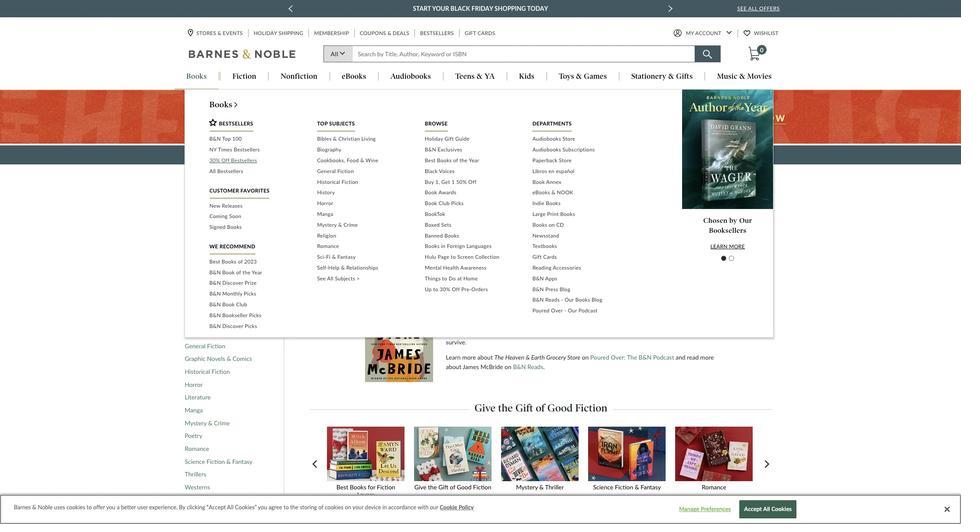 Task type: describe. For each thing, give the bounding box(es) containing it.
soon inside new releases coming soon signed books
[[229, 213, 241, 220]]

christian
[[338, 136, 360, 142]]

b&n up kong
[[533, 297, 544, 303]]

1 more from the left
[[462, 354, 476, 361]]

departments
[[533, 121, 572, 127]]

releases for new releases
[[199, 257, 222, 264]]

ya
[[485, 72, 495, 81]]

picks down the b&n book club link
[[249, 312, 262, 319]]

fiction audiobooks
[[185, 283, 236, 290]]

down arrow image
[[726, 31, 732, 34]]

monthly
[[222, 291, 242, 297]]

audiobooks inside fiction books main content
[[204, 283, 236, 290]]

0 vertical spatial home
[[461, 178, 474, 183]]

& inside music & movies 'button'
[[740, 72, 746, 81]]

everyone
[[436, 151, 466, 159]]

picks down the b&n bookseller picks link
[[245, 323, 257, 330]]

of inside "2023 b&n book of the year winner learn more"
[[535, 243, 544, 256]]

to right up
[[433, 286, 438, 293]]

start your black friday shopping today
[[413, 5, 548, 12]]

mystery & thriller link
[[498, 427, 585, 497]]

membership link
[[313, 29, 350, 37]]

poetry link
[[185, 433, 202, 440]]

stationery & gifts button
[[620, 72, 705, 82]]

history link
[[317, 188, 412, 199]]

new for new releases
[[185, 257, 197, 264]]

1 horizontal spatial gift cards link
[[533, 252, 627, 263]]

between
[[597, 329, 620, 336]]

all right the "accept
[[227, 504, 234, 511]]

audiobooks store audiobooks subscriptions paperback store libros en español book annex ebooks & nook indie books large print books books on cd newsstand textbooks gift cards reading accessories b&n apps b&n press blog b&n reads - our books blog poured over - our podcast
[[533, 136, 603, 314]]

2 horizontal spatial fantasy
[[641, 484, 661, 491]]

gift down start your black friday shopping today link
[[465, 30, 476, 37]]

logo image
[[189, 49, 296, 61]]

the inside "2023 b&n book of the year winner learn more"
[[547, 243, 562, 256]]

deacon king kong link
[[498, 310, 544, 317]]

list for departments
[[533, 134, 627, 317]]

ebooks inside audiobooks store audiobooks subscriptions paperback store libros en español book annex ebooks & nook indie books large print books books on cd newsstand textbooks gift cards reading accessories b&n apps b&n press blog b&n reads - our books blog poured over - our podcast
[[533, 189, 550, 196]]

to left offer
[[87, 504, 92, 511]]

0 vertical spatial good
[[548, 402, 573, 415]]

reads inside audiobooks store audiobooks subscriptions paperback store libros en español book annex ebooks & nook indie books large print books books on cd newsstand textbooks gift cards reading accessories b&n apps b&n press blog b&n reads - our books blog poured over - our podcast
[[546, 297, 560, 303]]

of down .
[[536, 402, 545, 415]]

fiction ebooks
[[185, 296, 224, 303]]

home inside the holiday gift guide b&n exclusives best books of the year black voices buy 1, get 1 50% off book awards book club picks booktok boxed sets banned books books in foreign languages hulu page to screen collection mental health awareness things to do at home up to 30% off pre-orders
[[464, 275, 478, 282]]

poured inside fiction books main content
[[590, 354, 609, 361]]

subjects inside bibles & christian living biography cookbooks, food & wine general fiction historical fiction history horror manga mystery & crime religion romance sci-fi & fantasy self-help & relationships see all subjects >
[[335, 275, 355, 282]]

Search by Title, Author, Keyword or ISBN text field
[[352, 46, 695, 63]]

reads inside fiction books main content
[[528, 363, 543, 371]]

cookbooks, food & wine link
[[317, 156, 412, 166]]

podcast inside audiobooks store audiobooks subscriptions paperback store libros en español book annex ebooks & nook indie books large print books books on cd newsstand textbooks gift cards reading accessories b&n apps b&n press blog b&n reads - our books blog poured over - our podcast
[[579, 308, 598, 314]]

0 horizontal spatial learn
[[446, 354, 461, 361]]

30% inside b&n top 100 ny times bestsellers 30% off bestsellers all bestsellers
[[209, 157, 220, 164]]

cookie
[[440, 504, 457, 511]]

browse for browse all subjects
[[185, 497, 205, 504]]

store down the are
[[567, 354, 581, 361]]

booktok
[[425, 211, 445, 217]]

book club picks link
[[425, 199, 520, 209]]

1 cookies from the left
[[66, 504, 85, 511]]

historical inside fiction books main content
[[185, 368, 210, 376]]

best inside the holiday gift guide b&n exclusives best books of the year black voices buy 1, get 1 50% off book awards book club picks booktok boxed sets banned books books in foreign languages hulu page to screen collection mental health awareness things to do at home up to 30% off pre-orders
[[425, 157, 436, 164]]

picks down prize
[[244, 291, 256, 297]]

fiction audiobooks link
[[185, 283, 236, 290]]

better
[[121, 504, 136, 511]]

on inside audiobooks store audiobooks subscriptions paperback store libros en español book annex ebooks & nook indie books large print books books on cd newsstand textbooks gift cards reading accessories b&n apps b&n press blog b&n reads - our books blog poured over - our podcast
[[549, 222, 555, 228]]

0 vertical spatial science
[[185, 458, 205, 466]]

store up español
[[559, 157, 572, 164]]

general inside fiction books main content
[[185, 343, 206, 350]]

b&n down marginalized
[[639, 354, 652, 361]]

self-
[[317, 265, 328, 271]]

gift up cookie on the bottom
[[438, 484, 449, 491]]

and read more about james mcbride on
[[446, 354, 714, 371]]

all left offers
[[748, 5, 758, 12]]

mystery & crime
[[185, 420, 230, 427]]

book inside "2023 b&n book of the year winner learn more"
[[508, 243, 532, 256]]

events
[[223, 30, 243, 37]]

guide inside fiction books main content
[[587, 151, 606, 159]]

our up 'national'
[[565, 297, 574, 303]]

book up monthly in the bottom of the page
[[222, 269, 235, 276]]

of down we recommend heading
[[238, 259, 243, 265]]

to right agree
[[284, 504, 289, 511]]

friday
[[472, 5, 493, 12]]

1 horizontal spatial for
[[425, 151, 434, 159]]

list for customer favorites
[[209, 201, 304, 233]]

large
[[533, 211, 546, 217]]

and up print
[[553, 202, 561, 209]]

1 vertical spatial science
[[593, 484, 614, 491]]

toys
[[559, 72, 574, 81]]

1 vertical spatial -
[[565, 308, 567, 314]]

2 horizontal spatial romance link
[[672, 427, 760, 497]]

agree
[[269, 504, 282, 511]]

deacon king kong and national book award winner a stunning novel about a small town and the bonds of community that are formed between marginalized groups in order to survive.
[[446, 310, 706, 346]]

0 vertical spatial your
[[432, 5, 449, 12]]

of left fiction on the left top of page
[[411, 202, 416, 209]]

2 discover from the top
[[222, 323, 243, 330]]

fiction home link
[[185, 308, 221, 316]]

0 vertical spatial -
[[561, 297, 563, 303]]

and right kong
[[545, 310, 555, 317]]

the heaven & earth grocery store (2023 b&n book of the year)
[[446, 282, 703, 292]]

store up subscriptions
[[563, 136, 575, 142]]

year inside the holiday gift guide b&n exclusives best books of the year black voices buy 1, get 1 50% off book awards book club picks booktok boxed sets banned books books in foreign languages hulu page to screen collection mental health awareness things to do at home up to 30% off pre-orders
[[469, 157, 479, 164]]

customer favorites
[[209, 187, 270, 194]]

offers
[[759, 5, 780, 12]]

1 horizontal spatial the
[[495, 354, 504, 361]]

best for best books of 2023 b&n book of the year b&n discover prize b&n monthly picks b&n book club b&n bookseller picks b&n discover picks
[[209, 259, 220, 265]]

1 vertical spatial fantasy
[[232, 458, 253, 466]]

best books of the year link
[[425, 156, 520, 166]]

1 horizontal spatial science fiction & fantasy
[[593, 484, 661, 491]]

0 vertical spatial horror link
[[317, 199, 412, 209]]

& inside toys & games "button"
[[576, 72, 582, 81]]

book up booktok
[[425, 200, 437, 207]]

the inside "privacy" alert dialog
[[290, 504, 298, 511]]

all down membership
[[331, 50, 338, 58]]

gifts
[[676, 72, 693, 81]]

nonfiction
[[281, 72, 318, 81]]

customer favorites heading
[[209, 187, 270, 199]]

that
[[554, 329, 565, 336]]

shop
[[512, 151, 529, 159]]

barnes
[[14, 504, 31, 511]]

see inside bibles & christian living biography cookbooks, food & wine general fiction historical fiction history horror manga mystery & crime religion romance sci-fi & fantasy self-help & relationships see all subjects >
[[317, 275, 326, 282]]

0 horizontal spatial horror link
[[185, 381, 203, 389]]

& inside "privacy" alert dialog
[[32, 504, 36, 511]]

1 vertical spatial new releases link
[[185, 257, 222, 265]]

& inside 'mystery & thriller' link
[[540, 484, 544, 491]]

podcast inside fiction books main content
[[653, 354, 674, 361]]

club inside the holiday gift guide b&n exclusives best books of the year black voices buy 1, get 1 50% off book awards book club picks booktok boxed sets banned books books in foreign languages hulu page to screen collection mental health awareness things to do at home up to 30% off pre-orders
[[439, 200, 450, 207]]

b&n right "(2023"
[[612, 282, 631, 292]]

audiobooks inside button
[[391, 72, 431, 81]]

new releases
[[185, 257, 222, 264]]

our inside fiction books main content
[[531, 151, 543, 159]]

horror inside bibles & christian living biography cookbooks, food & wine general fiction historical fiction history horror manga mystery & crime religion romance sci-fi & fantasy self-help & relationships see all subjects >
[[317, 200, 333, 207]]

of down best books of 2023 link
[[236, 269, 241, 276]]

1 vertical spatial mystery & crime link
[[185, 420, 230, 427]]

living
[[362, 136, 376, 142]]

libros en español link
[[533, 166, 627, 177]]

do
[[449, 275, 456, 282]]

stores & events link
[[188, 29, 244, 37]]

marginalized
[[622, 329, 655, 336]]

learn inside "2023 b&n book of the year winner learn more"
[[526, 257, 540, 264]]

book down monthly in the bottom of the page
[[222, 302, 235, 308]]

b&n exclusives link
[[425, 145, 520, 156]]

graphic novels & comics
[[185, 355, 252, 363]]

2 vertical spatial home
[[205, 308, 221, 316]]

on inside "privacy" alert dialog
[[345, 504, 351, 511]]

general fiction
[[185, 343, 225, 350]]

.
[[543, 363, 545, 371]]

black inside the holiday gift guide b&n exclusives best books of the year black voices buy 1, get 1 50% off book awards book club picks booktok boxed sets banned books books in foreign languages hulu page to screen collection mental health awareness things to do at home up to 30% off pre-orders
[[425, 168, 438, 175]]

books inside best books of 2023 b&n book of the year b&n discover prize b&n monthly picks b&n book club b&n bookseller picks b&n discover picks
[[222, 259, 236, 265]]

your inside fiction books main content
[[478, 151, 493, 159]]

browse for browse fiction
[[185, 232, 207, 239]]

next slide / item image
[[669, 5, 673, 12]]

fantasy inside bibles & christian living biography cookbooks, food & wine general fiction historical fiction history horror manga mystery & crime religion romance sci-fi & fantasy self-help & relationships see all subjects >
[[337, 254, 356, 260]]

1 vertical spatial general fiction link
[[185, 343, 225, 350]]

fiction books main content
[[0, 90, 961, 525]]

stores & events
[[196, 30, 243, 37]]

historical inside bibles & christian living biography cookbooks, food & wine general fiction historical fiction history horror manga mystery & crime religion romance sci-fi & fantasy self-help & relationships see all subjects >
[[317, 179, 340, 185]]

and inside and read more about james mcbride on
[[676, 354, 686, 361]]

0 horizontal spatial the
[[446, 282, 461, 292]]

gift right perfect
[[410, 151, 423, 159]]

1 horizontal spatial see
[[738, 5, 747, 12]]

we recommend heading
[[209, 243, 255, 255]]

departments heading
[[533, 121, 572, 132]]

0 vertical spatial bestsellers link
[[419, 29, 455, 37]]

toys & games button
[[547, 72, 619, 82]]

to inside deacon king kong and national book award winner a stunning novel about a small town and the bonds of community that are formed between marginalized groups in order to survive.
[[698, 329, 704, 336]]

0 vertical spatial gift cards link
[[464, 29, 496, 37]]

0 horizontal spatial romance link
[[185, 445, 209, 453]]

books on cd link
[[533, 220, 627, 231]]

b&n inside the holiday gift guide b&n exclusives best books of the year black voices buy 1, get 1 50% off book awards book club picks booktok boxed sets banned books books in foreign languages hulu page to screen collection mental health awareness things to do at home up to 30% off pre-orders
[[425, 147, 436, 153]]

teens & ya button
[[443, 72, 507, 82]]

gift down 'b&n reads' 'link'
[[516, 402, 533, 415]]

1 vertical spatial blog
[[592, 297, 603, 303]]

& inside teens & ya button
[[477, 72, 483, 81]]

a left 'variety'
[[390, 202, 393, 209]]

en
[[549, 168, 555, 175]]

0 horizontal spatial give
[[415, 484, 427, 491]]

all inside 'button'
[[763, 506, 770, 513]]

start your black friday shopping today link
[[413, 3, 548, 14]]

read
[[687, 354, 699, 361]]

best for best books for fiction lovers
[[337, 484, 348, 491]]

cd
[[556, 222, 564, 228]]

"accept
[[207, 504, 226, 511]]

0 vertical spatial heaven
[[464, 282, 494, 292]]

2 horizontal spatial off
[[468, 179, 477, 185]]

& inside graphic novels & comics link
[[227, 355, 231, 363]]

b&n down "reading"
[[533, 275, 544, 282]]

survive.
[[446, 339, 467, 346]]

ebooks inside fiction books main content
[[205, 296, 224, 303]]

a up marginalized
[[641, 320, 644, 327]]

wishlist
[[754, 30, 779, 37]]

order
[[683, 329, 697, 336]]

recommend
[[220, 243, 255, 250]]

signed books link
[[209, 222, 304, 233]]

browse for 'browse' heading
[[425, 121, 448, 127]]

nook
[[557, 189, 573, 196]]

b&n up fiction home
[[209, 302, 221, 308]]

the inside deacon king kong and national book award winner a stunning novel about a small town and the bonds of community that are formed between marginalized groups in order to survive.
[[488, 329, 496, 336]]

list
[[495, 151, 507, 159]]

1 horizontal spatial romance link
[[317, 241, 412, 252]]

1 horizontal spatial manga link
[[317, 209, 412, 220]]

of inside 'give the gift of good fiction' link
[[450, 484, 455, 491]]

religion link
[[317, 231, 412, 241]]

cards inside audiobooks store audiobooks subscriptions paperback store libros en español book annex ebooks & nook indie books large print books books on cd newsstand textbooks gift cards reading accessories b&n apps b&n press blog b&n reads - our books blog poured over - our podcast
[[543, 254, 557, 260]]

30% inside the holiday gift guide b&n exclusives best books of the year black voices buy 1, get 1 50% off book awards book club picks booktok boxed sets banned books books in foreign languages hulu page to screen collection mental health awareness things to do at home up to 30% off pre-orders
[[440, 286, 450, 293]]

2023 inside best books of 2023 b&n book of the year b&n discover prize b&n monthly picks b&n book club b&n bookseller picks b&n discover picks
[[244, 259, 257, 265]]

learn more link
[[526, 257, 556, 264]]

releases for new releases coming soon signed books
[[222, 203, 243, 209]]

2 horizontal spatial romance
[[702, 484, 727, 491]]

b&n down coming soon
[[209, 280, 221, 287]]

fi
[[326, 254, 331, 260]]

& inside stores & events link
[[218, 30, 221, 37]]

0 horizontal spatial romance
[[185, 445, 209, 453]]

1 vertical spatial grocery
[[546, 354, 566, 361]]

best books of 2023 b&n book of the year b&n discover prize b&n monthly picks b&n book club b&n bookseller picks b&n discover picks
[[209, 259, 262, 330]]

mystery for mystery & crime
[[185, 420, 207, 427]]

all inside b&n top 100 ny times bestsellers 30% off bestsellers all bestsellers
[[209, 168, 216, 175]]

0 horizontal spatial earth
[[505, 282, 527, 292]]

1 vertical spatial coming soon link
[[185, 270, 220, 277]]

b&n down fiction ebooks link
[[209, 312, 221, 319]]

1 horizontal spatial science fiction & fantasy link
[[585, 427, 672, 497]]

b&n left press
[[533, 286, 544, 293]]

manage preferences
[[679, 506, 731, 513]]

on down holiday gift guide link at the top
[[468, 151, 477, 159]]

music & movies
[[717, 72, 772, 81]]

1 horizontal spatial off
[[452, 286, 460, 293]]

2 cookies from the left
[[325, 504, 344, 511]]

food
[[347, 157, 359, 164]]

0 vertical spatial give
[[475, 402, 496, 415]]

hulu
[[425, 254, 436, 260]]

1 horizontal spatial about
[[478, 354, 493, 361]]

mystery & thriller
[[516, 484, 564, 491]]

0 vertical spatial new releases link
[[209, 201, 304, 212]]

our inside chosen by our booksellers
[[740, 217, 752, 225]]

list for top subjects
[[317, 134, 412, 284]]

1 horizontal spatial general fiction link
[[317, 166, 412, 177]]

2 horizontal spatial the
[[627, 354, 637, 361]]

of inside the 'the heaven & earth grocery store (2023 b&n book of the year)' link
[[657, 282, 665, 292]]

1 horizontal spatial heaven
[[505, 354, 525, 361]]

50%
[[456, 179, 467, 185]]

wine
[[366, 157, 378, 164]]

crime inside bibles & christian living biography cookbooks, food & wine general fiction historical fiction history horror manga mystery & crime religion romance sci-fi & fantasy self-help & relationships see all subjects >
[[344, 222, 358, 228]]

holiday inside fiction books main content
[[545, 151, 570, 159]]

subjects up the general fiction
[[208, 331, 233, 337]]

including
[[450, 202, 471, 209]]

0 horizontal spatial historical fiction link
[[185, 368, 230, 376]]

give the gift of good fiction link
[[411, 427, 498, 497]]

over:
[[611, 354, 626, 361]]

1 horizontal spatial black
[[451, 5, 470, 12]]

b&n up fiction audiobooks
[[209, 269, 221, 276]]

0 vertical spatial grocery
[[529, 282, 561, 292]]

teens & ya
[[455, 72, 495, 81]]

manga inside fiction books main content
[[185, 407, 203, 414]]

cookbooks,
[[317, 157, 345, 164]]

0
[[760, 46, 764, 54]]

b&n top 100 link
[[209, 134, 304, 145]]

collection
[[475, 254, 500, 260]]

more
[[729, 243, 745, 250]]

0 vertical spatial science fiction & fantasy
[[185, 458, 253, 466]]

soon inside coming soon link
[[207, 270, 220, 277]]



Task type: locate. For each thing, give the bounding box(es) containing it.
off down black voices link
[[468, 179, 477, 185]]

0 vertical spatial guide
[[455, 136, 470, 142]]

best inside the best books for fiction lovers
[[337, 484, 348, 491]]

previous slide / item image
[[288, 5, 293, 12]]

reads down press
[[546, 297, 560, 303]]

podcast down b&n reads - our books blog 'link' at the right of the page
[[579, 308, 598, 314]]

today
[[527, 5, 548, 12]]

manage
[[679, 506, 700, 513]]

1 vertical spatial 2023
[[244, 259, 257, 265]]

year down b&n exclusives link
[[469, 157, 479, 164]]

2 vertical spatial fantasy
[[641, 484, 661, 491]]

blog down "(2023"
[[592, 297, 603, 303]]

coming soon
[[185, 270, 220, 277]]

1 horizontal spatial romance
[[317, 243, 339, 250]]

up to 30% off pre-orders link
[[425, 284, 520, 295]]

general down cookbooks,
[[317, 168, 336, 175]]

of up learn more link
[[535, 243, 544, 256]]

gift down audiobooks store link
[[572, 151, 585, 159]]

picks inside the holiday gift guide b&n exclusives best books of the year black voices buy 1, get 1 50% off book awards book club picks booktok boxed sets banned books books in foreign languages hulu page to screen collection mental health awareness things to do at home up to 30% off pre-orders
[[451, 200, 464, 207]]

store inside the 'the heaven & earth grocery store (2023 b&n book of the year)' link
[[563, 282, 584, 292]]

all bestsellers link
[[209, 166, 304, 177]]

0 vertical spatial give the gift of good fiction
[[475, 402, 608, 415]]

we
[[209, 243, 218, 250]]

& inside stationery & gifts button
[[669, 72, 674, 81]]

audiobooks
[[391, 72, 431, 81], [533, 136, 561, 142], [533, 147, 561, 153], [204, 283, 236, 290]]

more up james
[[462, 354, 476, 361]]

b&n apps link
[[533, 274, 627, 284]]

0 horizontal spatial your
[[432, 5, 449, 12]]

horror inside fiction books main content
[[185, 381, 203, 388]]

1 horizontal spatial science
[[593, 484, 614, 491]]

of up cookie on the bottom
[[450, 484, 455, 491]]

barnes & noble book of the year! the heaven & earth grocery store. shop now image
[[0, 90, 961, 144]]

poured inside audiobooks store audiobooks subscriptions paperback store libros en español book annex ebooks & nook indie books large print books books on cd newsstand textbooks gift cards reading accessories b&n apps b&n press blog b&n reads - our books blog poured over - our podcast
[[533, 308, 550, 314]]

new releases link
[[209, 201, 304, 212], [185, 257, 222, 265]]

0 horizontal spatial manga
[[185, 407, 203, 414]]

the inside best books of 2023 b&n book of the year b&n discover prize b&n monthly picks b&n book club b&n bookseller picks b&n discover picks
[[243, 269, 251, 276]]

bestsellers down start
[[420, 30, 454, 37]]

poured over - our podcast link
[[533, 306, 627, 317]]

-
[[561, 297, 563, 303], [565, 308, 567, 314]]

bestsellers up 100
[[219, 121, 253, 127]]

0 horizontal spatial cookies
[[66, 504, 85, 511]]

ebooks inside button
[[342, 72, 366, 81]]

books inside button
[[186, 72, 207, 81]]

b&n reads link
[[513, 363, 543, 371]]

general inside bibles & christian living biography cookbooks, food & wine general fiction historical fiction history horror manga mystery & crime religion romance sci-fi & fantasy self-help & relationships see all subjects >
[[317, 168, 336, 175]]

mental health awareness link
[[425, 263, 520, 274]]

list containing holiday gift guide
[[425, 134, 520, 295]]

book inside deacon king kong and national book award winner a stunning novel about a small town and the bonds of community that are formed between marginalized groups in order to survive.
[[581, 310, 595, 317]]

top inside heading
[[317, 121, 328, 127]]

1 horizontal spatial ebooks
[[342, 72, 366, 81]]

guide down audiobooks store link
[[587, 151, 606, 159]]

bonds
[[498, 329, 514, 336]]

coming inside fiction books main content
[[185, 270, 205, 277]]

black up "buy"
[[425, 168, 438, 175]]

1 vertical spatial heaven
[[505, 354, 525, 361]]

browse heading
[[425, 121, 448, 132]]

the inside the holiday gift guide b&n exclusives best books of the year black voices buy 1, get 1 50% off book awards book club picks booktok boxed sets banned books books in foreign languages hulu page to screen collection mental health awareness things to do at home up to 30% off pre-orders
[[460, 157, 468, 164]]

all inside bibles & christian living biography cookbooks, food & wine general fiction historical fiction history horror manga mystery & crime religion romance sci-fi & fantasy self-help & relationships see all subjects >
[[327, 275, 334, 282]]

2 more from the left
[[700, 354, 714, 361]]

for left the exclusives
[[425, 151, 434, 159]]

browse
[[425, 121, 448, 127], [372, 202, 389, 209], [185, 232, 207, 239], [185, 497, 205, 504]]

new releases coming soon signed books
[[209, 203, 243, 231]]

favorites
[[241, 187, 270, 194]]

new inside fiction books main content
[[185, 257, 197, 264]]

0 vertical spatial for
[[425, 151, 434, 159]]

store up b&n reads - our books blog 'link' at the right of the page
[[563, 282, 584, 292]]

manga link up religion link
[[317, 209, 412, 220]]

1 horizontal spatial bestsellers link
[[419, 29, 455, 37]]

browse a variety of fiction genres including
[[372, 202, 472, 209]]

list containing best books of 2023
[[209, 257, 304, 332]]

- right over
[[565, 308, 567, 314]]

book up stunning
[[634, 282, 654, 292]]

storing
[[300, 504, 317, 511]]

times
[[218, 147, 232, 153]]

you left agree
[[258, 504, 267, 511]]

top up bibles
[[317, 121, 328, 127]]

fiction ebooks link
[[185, 296, 224, 303]]

more.
[[576, 202, 590, 209]]

subjects inside top subjects heading
[[329, 121, 355, 127]]

0 horizontal spatial black
[[425, 168, 438, 175]]

bestsellers down b&n top 100 link
[[234, 147, 260, 153]]

in inside "privacy" alert dialog
[[383, 504, 387, 511]]

1 vertical spatial cards
[[543, 254, 557, 260]]

to right order
[[698, 329, 704, 336]]

bestsellers inside fiction books main content
[[185, 244, 213, 251]]

holiday for holiday shipping
[[254, 30, 277, 37]]

westerns link
[[185, 484, 210, 492]]

in right device
[[383, 504, 387, 511]]

religion
[[317, 232, 336, 239]]

0 vertical spatial reads
[[546, 297, 560, 303]]

1 horizontal spatial new
[[209, 203, 220, 209]]

bibles & christian living biography cookbooks, food & wine general fiction historical fiction history horror manga mystery & crime religion romance sci-fi & fantasy self-help & relationships see all subjects >
[[317, 136, 378, 282]]

gift cards
[[465, 30, 495, 37]]

search image
[[703, 50, 712, 59]]

poured left over:
[[590, 354, 609, 361]]

of right bonds
[[516, 329, 521, 336]]

2 vertical spatial holiday
[[545, 151, 570, 159]]

all down help
[[327, 275, 334, 282]]

booktok link
[[425, 209, 520, 220]]

signed
[[209, 224, 226, 231]]

discover down bookseller
[[222, 323, 243, 330]]

0 vertical spatial 30%
[[209, 157, 220, 164]]

1 horizontal spatial learn
[[526, 257, 540, 264]]

b&n discover prize link
[[209, 278, 304, 289]]

poured left over
[[533, 308, 550, 314]]

bestsellers link
[[419, 29, 455, 37], [185, 244, 213, 252]]

of inside deacon king kong and national book award winner a stunning novel about a small town and the bonds of community that are formed between marginalized groups in order to survive.
[[516, 329, 521, 336]]

the heaven & earth grocery store (2023 b&n book of the year) image
[[365, 280, 433, 383]]

1 horizontal spatial fantasy
[[337, 254, 356, 260]]

press
[[546, 286, 558, 293]]

30% off bestsellers link
[[209, 156, 304, 166]]

- up over
[[561, 297, 563, 303]]

None field
[[352, 46, 695, 63]]

sets
[[441, 222, 452, 228]]

0 horizontal spatial you
[[106, 504, 115, 511]]

see left offers
[[738, 5, 747, 12]]

poured over: the b&n podcast link
[[590, 354, 674, 361]]

0 vertical spatial new
[[209, 203, 220, 209]]

1 vertical spatial soon
[[207, 270, 220, 277]]

cookies
[[66, 504, 85, 511], [325, 504, 344, 511]]

relationships
[[346, 265, 378, 271]]

fiction subjects
[[185, 331, 233, 337]]

learn more link
[[711, 243, 745, 250]]

1 vertical spatial holiday
[[425, 136, 443, 142]]

year inside "2023 b&n book of the year winner learn more"
[[564, 243, 586, 256]]

off inside b&n top 100 ny times bestsellers 30% off bestsellers all bestsellers
[[222, 157, 230, 164]]

languages
[[467, 243, 492, 250]]

bestsellers up new releases
[[185, 244, 213, 251]]

list containing b&n top 100
[[209, 134, 304, 177]]

see all offers link
[[738, 5, 780, 12]]

screen
[[457, 254, 474, 260]]

browse for browse a variety of fiction genres including
[[372, 202, 389, 209]]

coming inside new releases coming soon signed books
[[209, 213, 228, 220]]

bestsellers up customer
[[217, 168, 243, 175]]

the right over:
[[627, 354, 637, 361]]

learn up "reading"
[[526, 257, 540, 264]]

2 vertical spatial best
[[337, 484, 348, 491]]

browse up new releases
[[185, 232, 207, 239]]

and left read on the bottom right
[[676, 354, 686, 361]]

all inside fiction books main content
[[206, 497, 213, 504]]

more
[[542, 257, 556, 264]]

0 horizontal spatial science fiction & fantasy link
[[185, 458, 253, 466]]

genres
[[433, 202, 449, 209]]

1 horizontal spatial soon
[[229, 213, 241, 220]]

romance
[[317, 243, 339, 250], [185, 445, 209, 453], [702, 484, 727, 491]]

0 horizontal spatial good
[[457, 484, 472, 491]]

1 horizontal spatial 30%
[[440, 286, 450, 293]]

your left list
[[478, 151, 493, 159]]

1 vertical spatial year
[[564, 243, 586, 256]]

1 horizontal spatial releases
[[222, 203, 243, 209]]

0 horizontal spatial science
[[185, 458, 205, 466]]

on inside and read more about james mcbride on
[[505, 363, 512, 371]]

2 vertical spatial romance
[[702, 484, 727, 491]]

1 vertical spatial give the gift of good fiction
[[415, 484, 492, 491]]

for
[[425, 151, 434, 159], [368, 484, 376, 491]]

guide inside the holiday gift guide b&n exclusives best books of the year black voices buy 1, get 1 50% off book awards book club picks booktok boxed sets banned books books in foreign languages hulu page to screen collection mental health awareness things to do at home up to 30% off pre-orders
[[455, 136, 470, 142]]

boxed
[[425, 222, 440, 228]]

list
[[209, 134, 304, 177], [317, 134, 412, 284], [425, 134, 520, 295], [533, 134, 627, 317], [209, 201, 304, 233], [209, 257, 304, 332]]

2 vertical spatial in
[[383, 504, 387, 511]]

indie books link
[[533, 199, 627, 209]]

coming soon link down new releases
[[185, 270, 220, 277]]

literature
[[185, 394, 211, 401]]

poured
[[533, 308, 550, 314], [590, 354, 609, 361]]

mystery up poetry
[[185, 420, 207, 427]]

gift up the exclusives
[[445, 136, 454, 142]]

holiday for holiday gift guide b&n exclusives best books of the year black voices buy 1, get 1 50% off book awards book club picks booktok boxed sets banned books books in foreign languages hulu page to screen collection mental health awareness things to do at home up to 30% off pre-orders
[[425, 136, 443, 142]]

hulu page to screen collection link
[[425, 252, 520, 263]]

2 horizontal spatial holiday
[[545, 151, 570, 159]]

graphic novels & comics link
[[185, 355, 252, 363]]

are
[[566, 329, 575, 336]]

on down formed
[[582, 354, 589, 361]]

manga link down literature link
[[185, 407, 203, 414]]

our
[[531, 151, 543, 159], [740, 217, 752, 225], [565, 297, 574, 303], [568, 308, 577, 314]]

0 vertical spatial blog
[[560, 286, 571, 293]]

0 vertical spatial top
[[317, 121, 328, 127]]

0 horizontal spatial mystery
[[185, 420, 207, 427]]

paperback
[[533, 157, 558, 164]]

audiobooks button
[[379, 72, 443, 82]]

buy
[[425, 179, 434, 185]]

1 horizontal spatial horror
[[317, 200, 333, 207]]

voices
[[439, 168, 455, 175]]

manga link inside fiction books main content
[[185, 407, 203, 414]]

books inside new releases coming soon signed books
[[227, 224, 242, 231]]

about inside and read more about james mcbride on
[[446, 363, 461, 371]]

mystery & crime link up poetry
[[185, 420, 230, 427]]

0 vertical spatial podcast
[[579, 308, 598, 314]]

list containing audiobooks store
[[533, 134, 627, 317]]

1 vertical spatial good
[[457, 484, 472, 491]]

b&n inside "2023 b&n book of the year winner learn more"
[[482, 243, 505, 256]]

on right mcbride
[[505, 363, 512, 371]]

barnes & noble uses cookies to offer you a better user experience. by clicking "accept all cookies" you agree to the storing of cookies on your device in accordance with our cookie policy
[[14, 504, 474, 511]]

grocery down 'apps'
[[529, 282, 561, 292]]

1 horizontal spatial podcast
[[653, 354, 674, 361]]

gift up "reading"
[[533, 254, 542, 260]]

b&n top 100 ny times bestsellers 30% off bestsellers all bestsellers
[[209, 136, 260, 175]]

0 vertical spatial mystery & crime link
[[317, 220, 412, 231]]

up
[[425, 286, 432, 293]]

science fiction & fantasy link
[[585, 427, 672, 497], [185, 458, 253, 466]]

top left 100
[[222, 136, 231, 142]]

privacy alert dialog
[[0, 495, 961, 525]]

guide up b&n exclusives link
[[455, 136, 470, 142]]

a inside alert dialog
[[117, 504, 120, 511]]

1 horizontal spatial mystery
[[317, 222, 337, 228]]

about inside deacon king kong and national book award winner a stunning novel about a small town and the bonds of community that are formed between marginalized groups in order to survive.
[[686, 320, 701, 327]]

2023 inside "2023 b&n book of the year winner learn more"
[[458, 243, 480, 256]]

releases
[[222, 203, 243, 209], [199, 257, 222, 264]]

mystery
[[317, 222, 337, 228], [185, 420, 207, 427], [516, 484, 538, 491]]

for inside the best books for fiction lovers
[[368, 484, 376, 491]]

bestsellers image
[[208, 118, 217, 126]]

b&n left .
[[513, 363, 526, 371]]

0 horizontal spatial podcast
[[579, 308, 598, 314]]

0 horizontal spatial gift cards link
[[464, 29, 496, 37]]

horror up "literature"
[[185, 381, 203, 388]]

0 horizontal spatial cards
[[478, 30, 495, 37]]

our right by
[[740, 217, 752, 225]]

& inside audiobooks store audiobooks subscriptions paperback store libros en español book annex ebooks & nook indie books large print books books on cd newsstand textbooks gift cards reading accessories b&n apps b&n press blog b&n reads - our books blog poured over - our podcast
[[552, 189, 556, 196]]

2 vertical spatial year
[[252, 269, 262, 276]]

books inside the best books for fiction lovers
[[350, 484, 366, 491]]

0 vertical spatial general fiction link
[[317, 166, 412, 177]]

literature link
[[185, 394, 211, 402]]

0 horizontal spatial club
[[236, 302, 247, 308]]

mystery left thriller at the bottom right of the page
[[516, 484, 538, 491]]

bibles
[[317, 136, 332, 142]]

award
[[596, 310, 613, 317]]

0 vertical spatial learn
[[526, 257, 540, 264]]

2 vertical spatial about
[[446, 363, 461, 371]]

gift inside the holiday gift guide b&n exclusives best books of the year black voices buy 1, get 1 50% off book awards book club picks booktok boxed sets banned books books in foreign languages hulu page to screen collection mental health awareness things to do at home up to 30% off pre-orders
[[445, 136, 454, 142]]

0 vertical spatial 2023
[[458, 243, 480, 256]]

best books for fiction lovers
[[337, 484, 395, 498]]

1 horizontal spatial cards
[[543, 254, 557, 260]]

new up coming soon
[[185, 257, 197, 264]]

1 horizontal spatial earth
[[531, 354, 545, 361]]

romance inside bibles & christian living biography cookbooks, food & wine general fiction historical fiction history horror manga mystery & crime religion romance sci-fi & fantasy self-help & relationships see all subjects >
[[317, 243, 339, 250]]

subjects inside browse all subjects link
[[215, 497, 237, 504]]

1 vertical spatial give
[[415, 484, 427, 491]]

b&n up fiction subjects
[[209, 323, 221, 330]]

fiction inside the best books for fiction lovers
[[377, 484, 395, 491]]

0 horizontal spatial year
[[252, 269, 262, 276]]

mystery for mystery & thriller
[[516, 484, 538, 491]]

on left your at the left
[[345, 504, 351, 511]]

0 vertical spatial in
[[441, 243, 446, 250]]

0 vertical spatial coming soon link
[[209, 212, 304, 222]]

preferences
[[701, 506, 731, 513]]

2 you from the left
[[258, 504, 267, 511]]

bestsellers link up new releases
[[185, 244, 213, 252]]

learn down survive.
[[446, 354, 461, 361]]

0 vertical spatial fantasy
[[337, 254, 356, 260]]

1 horizontal spatial reads
[[546, 297, 560, 303]]

clicking
[[187, 504, 205, 511]]

earth
[[505, 282, 527, 292], [531, 354, 545, 361]]

gift cards link up the accessories on the right of the page
[[533, 252, 627, 263]]

1 vertical spatial club
[[236, 302, 247, 308]]

top subjects
[[317, 121, 355, 127]]

self-help & relationships link
[[317, 263, 412, 274]]

crime inside fiction books main content
[[214, 420, 230, 427]]

to left do
[[442, 275, 447, 282]]

top subjects heading
[[317, 121, 355, 132]]

give the gift of good fiction
[[475, 402, 608, 415], [415, 484, 492, 491]]

list for we recommend
[[209, 257, 304, 332]]

winner
[[615, 310, 633, 317]]

bestsellers inside bestsellers heading
[[219, 121, 253, 127]]

new inside new releases coming soon signed books
[[209, 203, 220, 209]]

book inside audiobooks store audiobooks subscriptions paperback store libros en español book annex ebooks & nook indie books large print books books on cd newsstand textbooks gift cards reading accessories b&n apps b&n press blog b&n reads - our books blog poured over - our podcast
[[533, 179, 545, 185]]

buy 1, get 1 50% off link
[[425, 177, 520, 188]]

0 horizontal spatial manga link
[[185, 407, 203, 414]]

1 horizontal spatial your
[[478, 151, 493, 159]]

on
[[468, 151, 477, 159], [549, 222, 555, 228], [582, 354, 589, 361], [505, 363, 512, 371], [345, 504, 351, 511]]

and right town
[[476, 329, 486, 336]]

variety
[[394, 202, 410, 209]]

book down "buy"
[[425, 189, 437, 196]]

0 horizontal spatial coming
[[185, 270, 205, 277]]

1,
[[436, 179, 440, 185]]

0 horizontal spatial general fiction link
[[185, 343, 225, 350]]

a right novel
[[703, 320, 706, 327]]

0 horizontal spatial science fiction & fantasy
[[185, 458, 253, 466]]

of inside "privacy" alert dialog
[[318, 504, 323, 511]]

more inside and read more about james mcbride on
[[700, 354, 714, 361]]

2 horizontal spatial about
[[686, 320, 701, 327]]

0 vertical spatial poured
[[533, 308, 550, 314]]

releases inside new releases coming soon signed books
[[222, 203, 243, 209]]

1 vertical spatial horror
[[185, 381, 203, 388]]

& inside the 'the heaven & earth grocery store (2023 b&n book of the year)' link
[[496, 282, 503, 292]]

30%
[[209, 157, 220, 164], [440, 286, 450, 293]]

1 horizontal spatial guide
[[587, 151, 606, 159]]

good inside 'give the gift of good fiction' link
[[457, 484, 472, 491]]

bestsellers down 'ny times bestsellers' link
[[231, 157, 257, 164]]

1 discover from the top
[[222, 280, 243, 287]]

mystery inside bibles & christian living biography cookbooks, food & wine general fiction historical fiction history horror manga mystery & crime religion romance sci-fi & fantasy self-help & relationships see all subjects >
[[317, 222, 337, 228]]

30% down ny
[[209, 157, 220, 164]]

1 vertical spatial releases
[[199, 257, 222, 264]]

off left pre-
[[452, 286, 460, 293]]

cart image
[[749, 47, 760, 61]]

releases inside fiction books main content
[[199, 257, 222, 264]]

1 horizontal spatial historical fiction link
[[317, 177, 412, 188]]

groups
[[657, 329, 675, 336]]

b&n bookseller picks link
[[209, 311, 304, 321]]

in inside deacon king kong and national book award winner a stunning novel about a small town and the bonds of community that are formed between marginalized groups in order to survive.
[[676, 329, 681, 336]]

give the gift of good fiction down .
[[475, 402, 608, 415]]

romance up preferences
[[702, 484, 727, 491]]

sci-fi & fantasy link
[[317, 252, 412, 263]]

ebooks down all link
[[342, 72, 366, 81]]

0 horizontal spatial soon
[[207, 270, 220, 277]]

new down customer
[[209, 203, 220, 209]]

cards down "textbooks"
[[543, 254, 557, 260]]

club inside best books of 2023 b&n book of the year b&n discover prize b&n monthly picks b&n book club b&n bookseller picks b&n discover picks
[[236, 302, 247, 308]]

user image
[[674, 29, 682, 37]]

noble
[[38, 504, 53, 511]]

fiction inside button
[[233, 72, 256, 81]]

0 horizontal spatial blog
[[560, 286, 571, 293]]

b&n left the exclusives
[[425, 147, 436, 153]]

top inside b&n top 100 ny times bestsellers 30% off bestsellers all bestsellers
[[222, 136, 231, 142]]

b&n down fiction audiobooks link
[[209, 291, 221, 297]]

best left lovers
[[337, 484, 348, 491]]

accordance
[[388, 504, 416, 511]]

book down b&n reads - our books blog 'link' at the right of the page
[[581, 310, 595, 317]]

of left year)
[[657, 282, 665, 292]]

all up the "accept
[[206, 497, 213, 504]]

1 vertical spatial podcast
[[653, 354, 674, 361]]

0 horizontal spatial guide
[[455, 136, 470, 142]]

list containing new releases
[[209, 201, 304, 233]]

our right shop
[[531, 151, 543, 159]]

bestsellers heading
[[208, 118, 253, 132]]

large print books link
[[533, 209, 627, 220]]

browse up the exclusives
[[425, 121, 448, 127]]

policy
[[459, 504, 474, 511]]

the
[[371, 151, 382, 159], [460, 157, 468, 164], [547, 243, 562, 256], [243, 269, 251, 276], [667, 282, 681, 292], [488, 329, 496, 336], [498, 402, 513, 415], [428, 484, 437, 491], [290, 504, 298, 511]]

1 you from the left
[[106, 504, 115, 511]]

1 vertical spatial historical fiction link
[[185, 368, 230, 376]]

manga inside bibles & christian living biography cookbooks, food & wine general fiction historical fiction history horror manga mystery & crime religion romance sci-fi & fantasy self-help & relationships see all subjects >
[[317, 211, 333, 217]]

1 vertical spatial top
[[222, 136, 231, 142]]

year inside best books of 2023 b&n book of the year b&n discover prize b&n monthly picks b&n book club b&n bookseller picks b&n discover picks
[[252, 269, 262, 276]]

picks down awards
[[451, 200, 464, 207]]

ebooks & nook link
[[533, 188, 627, 199]]

list for browse
[[425, 134, 520, 295]]

our down b&n reads - our books blog 'link' at the right of the page
[[568, 308, 577, 314]]

best inside best books of 2023 b&n book of the year b&n discover prize b&n monthly picks b&n book club b&n bookseller picks b&n discover picks
[[209, 259, 220, 265]]

list containing bibles & christian living
[[317, 134, 412, 284]]

0 vertical spatial historical fiction link
[[317, 177, 412, 188]]

1 vertical spatial about
[[478, 354, 493, 361]]

0 vertical spatial discover
[[222, 280, 243, 287]]

b&n inside b&n top 100 ny times bestsellers 30% off bestsellers all bestsellers
[[209, 136, 221, 142]]

of inside the holiday gift guide b&n exclusives best books of the year black voices buy 1, get 1 50% off book awards book club picks booktok boxed sets banned books books in foreign languages hulu page to screen collection mental health awareness things to do at home up to 30% off pre-orders
[[453, 157, 458, 164]]

cards down friday
[[478, 30, 495, 37]]

1 vertical spatial bestsellers link
[[185, 244, 213, 252]]

new for new releases coming soon signed books
[[209, 203, 220, 209]]

podcast down groups
[[653, 354, 674, 361]]

gift inside audiobooks store audiobooks subscriptions paperback store libros en español book annex ebooks & nook indie books large print books books on cd newsstand textbooks gift cards reading accessories b&n apps b&n press blog b&n reads - our books blog poured over - our podcast
[[533, 254, 542, 260]]

to right page in the left top of the page
[[451, 254, 456, 260]]

0 horizontal spatial poured
[[533, 308, 550, 314]]



Task type: vqa. For each thing, say whether or not it's contained in the screenshot.
Hobbies
no



